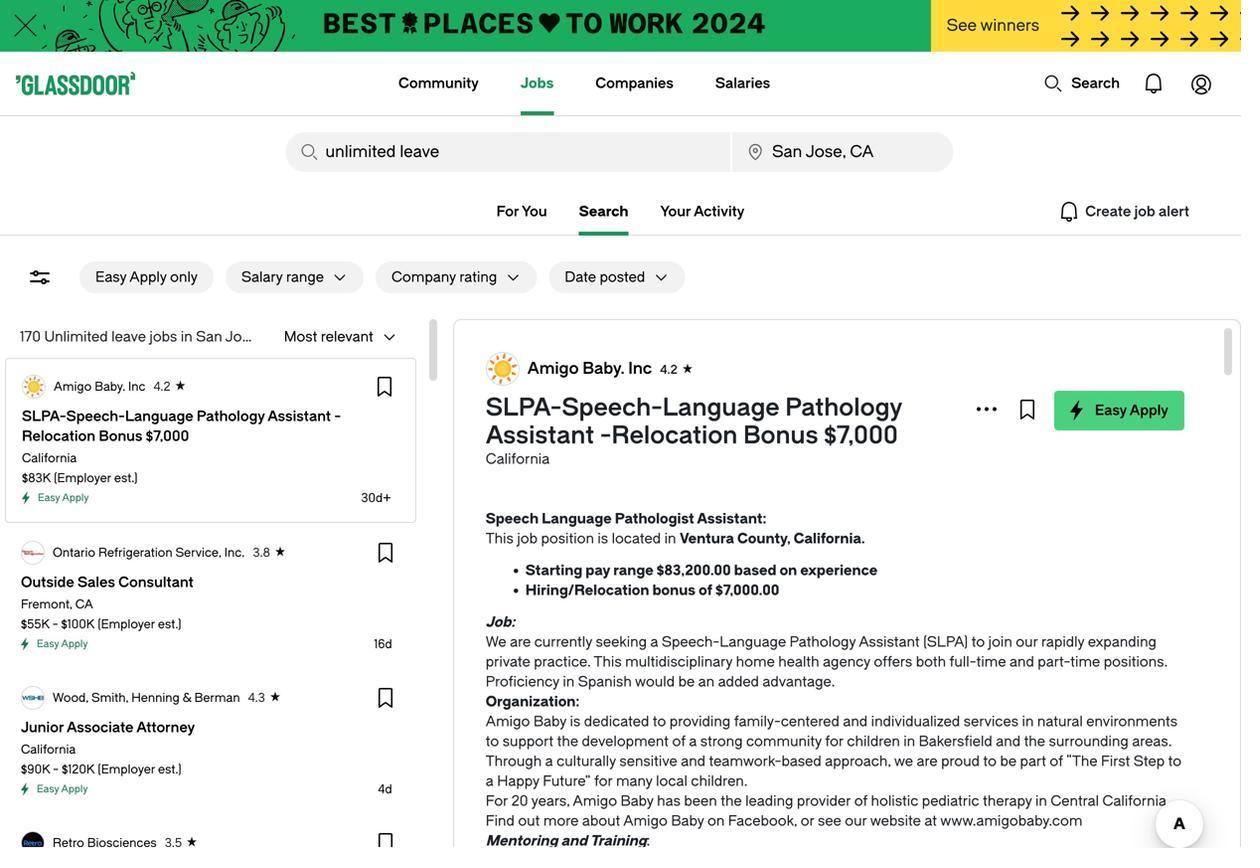 Task type: vqa. For each thing, say whether or not it's contained in the screenshot.


Task type: describe. For each thing, give the bounding box(es) containing it.
and down services on the bottom of page
[[997, 733, 1021, 750]]

est.) inside california $83k (employer est.)
[[114, 471, 138, 485]]

0 horizontal spatial baby
[[534, 713, 567, 730]]

an
[[699, 674, 715, 690]]

range inside starting pay range $83,200.00 based on experience hiring/relocation bonus of $7,000.00
[[614, 562, 654, 579]]

of down providing
[[673, 733, 686, 750]]

activity
[[694, 203, 745, 220]]

companies
[[596, 75, 674, 91]]

inc for right amigo baby. inc logo
[[629, 359, 652, 378]]

- inside california $90k - $120k (employer est.)
[[53, 763, 59, 777]]

baby. for right amigo baby. inc logo
[[583, 359, 625, 378]]

home
[[736, 654, 775, 670]]

amigo up about at the bottom of page
[[573, 793, 617, 809]]

amigo down has
[[624, 813, 668, 829]]

spanish
[[578, 674, 632, 690]]

speech
[[486, 511, 539, 527]]

apply inside button
[[129, 269, 167, 285]]

0 vertical spatial our
[[1016, 634, 1039, 650]]

easy for 4.2
[[38, 492, 60, 504]]

a down providing
[[689, 733, 697, 750]]

none field search location
[[733, 132, 954, 172]]

pay
[[586, 562, 611, 579]]

based inside job: we are currently seeking a speech-language pathology assistant (slpa) to join our rapidly expanding private practice. this multidisciplinary home health agency offers both full-time and part-time positions. proficiency in spanish would be an added advantage. organization: amigo baby is dedicated to providing family-centered and individualized services in natural environments to support the development of a strong community for children in bakersfield and the surrounding areas. through a culturally sensitive and teamwork-based approach, we are proud to be part of "the first step to a happy future" for many local children. for 20 years, amigo baby has been the leading provider of holistic pediatric therapy in central california. find out more about amigo baby on facebook, or see our website at www.amigobaby.com
[[782, 753, 822, 770]]

pathologist
[[615, 511, 695, 527]]

offers
[[874, 654, 913, 670]]

1 horizontal spatial the
[[721, 793, 742, 809]]

easy for 3.8
[[37, 638, 59, 650]]

positions.
[[1104, 654, 1168, 670]]

jobs
[[150, 329, 177, 345]]

speech- inside job: we are currently seeking a speech-language pathology assistant (slpa) to join our rapidly expanding private practice. this multidisciplinary home health agency offers both full-time and part-time positions. proficiency in spanish would be an added advantage. organization: amigo baby is dedicated to providing family-centered and individualized services in natural environments to support the development of a strong community for children in bakersfield and the surrounding areas. through a culturally sensitive and teamwork-based approach, we are proud to be part of "the first step to a happy future" for many local children. for 20 years, amigo baby has been the leading provider of holistic pediatric therapy in central california. find out more about amigo baby on facebook, or see our website at www.amigobaby.com
[[662, 634, 720, 650]]

easy apply only button
[[80, 261, 214, 293]]

part-
[[1038, 654, 1071, 670]]

in up we
[[904, 733, 916, 750]]

in left san
[[181, 329, 193, 345]]

teamwork-
[[709, 753, 782, 770]]

starting pay range $83,200.00 based on experience hiring/relocation bonus of $7,000.00
[[526, 562, 878, 599]]

your
[[661, 203, 691, 220]]

3.8
[[253, 546, 270, 560]]

4.3
[[248, 691, 265, 705]]

jobs
[[521, 75, 554, 91]]

only
[[170, 269, 198, 285]]

company rating
[[392, 269, 497, 285]]

to up through
[[486, 733, 499, 750]]

easy for 4.3
[[37, 784, 59, 795]]

date posted
[[565, 269, 646, 285]]

2 time from the left
[[1071, 654, 1101, 670]]

is inside speech language pathologist assistant: this job position is located in ventura county, california.
[[598, 530, 609, 547]]

assistant:
[[697, 511, 767, 527]]

est.) inside the fremont, ca $55k - $100k (employer est.)
[[158, 617, 181, 631]]

- inside the fremont, ca $55k - $100k (employer est.)
[[52, 617, 58, 631]]

in left natural
[[1023, 713, 1034, 730]]

$83,200.00
[[657, 562, 731, 579]]

california $90k - $120k (employer est.)
[[21, 743, 182, 777]]

4.2 for right amigo baby. inc logo
[[660, 363, 678, 377]]

california for amigo baby. inc
[[22, 451, 77, 465]]

san
[[196, 329, 222, 345]]

california. inside job: we are currently seeking a speech-language pathology assistant (slpa) to join our rapidly expanding private practice. this multidisciplinary home health agency offers both full-time and part-time positions. proficiency in spanish would be an added advantage. organization: amigo baby is dedicated to providing family-centered and individualized services in natural environments to support the development of a strong community for children in bakersfield and the surrounding areas. through a culturally sensitive and teamwork-based approach, we are proud to be part of "the first step to a happy future" for many local children. for 20 years, amigo baby has been the leading provider of holistic pediatric therapy in central california. find out more about amigo baby on facebook, or see our website at www.amigobaby.com
[[1103, 793, 1171, 809]]

easy apply inside "button"
[[1096, 402, 1169, 419]]

salary range
[[242, 269, 324, 285]]

service,
[[176, 546, 222, 560]]

range inside popup button
[[286, 269, 324, 285]]

to right step
[[1169, 753, 1182, 770]]

proud
[[942, 753, 980, 770]]

salary
[[242, 269, 283, 285]]

fremont,
[[21, 598, 72, 611]]

20
[[512, 793, 529, 809]]

you
[[522, 203, 547, 220]]

is inside job: we are currently seeking a speech-language pathology assistant (slpa) to join our rapidly expanding private practice. this multidisciplinary home health agency offers both full-time and part-time positions. proficiency in spanish would be an added advantage. organization: amigo baby is dedicated to providing family-centered and individualized services in natural environments to support the development of a strong community for children in bakersfield and the surrounding areas. through a culturally sensitive and teamwork-based approach, we are proud to be part of "the first step to a happy future" for many local children. for 20 years, amigo baby has been the leading provider of holistic pediatric therapy in central california. find out more about amigo baby on facebook, or see our website at www.amigobaby.com
[[570, 713, 581, 730]]

(employer inside california $83k (employer est.)
[[54, 471, 111, 485]]

culturally
[[557, 753, 616, 770]]

companies link
[[596, 52, 674, 115]]

multidisciplinary
[[626, 654, 733, 670]]

services
[[964, 713, 1019, 730]]

1 horizontal spatial amigo baby. inc logo image
[[487, 353, 519, 385]]

community link
[[399, 52, 479, 115]]

currently
[[535, 634, 593, 650]]

pathology inside the slpa-speech-language pathology assistant -relocation bonus $7,000 california
[[786, 394, 903, 422]]

first
[[1102, 753, 1131, 770]]

amigo baby. inc logo image inside the jobs list element
[[23, 376, 45, 398]]

in left the central
[[1036, 793, 1048, 809]]

language inside job: we are currently seeking a speech-language pathology assistant (slpa) to join our rapidly expanding private practice. this multidisciplinary home health agency offers both full-time and part-time positions. proficiency in spanish would be an added advantage. organization: amigo baby is dedicated to providing family-centered and individualized services in natural environments to support the development of a strong community for children in bakersfield and the surrounding areas. through a culturally sensitive and teamwork-based approach, we are proud to be part of "the first step to a happy future" for many local children. for 20 years, amigo baby has been the leading provider of holistic pediatric therapy in central california. find out more about amigo baby on facebook, or see our website at www.amigobaby.com
[[720, 634, 787, 650]]

on inside job: we are currently seeking a speech-language pathology assistant (slpa) to join our rapidly expanding private practice. this multidisciplinary home health agency offers both full-time and part-time positions. proficiency in spanish would be an added advantage. organization: amigo baby is dedicated to providing family-centered and individualized services in natural environments to support the development of a strong community for children in bakersfield and the surrounding areas. through a culturally sensitive and teamwork-based approach, we are proud to be part of "the first step to a happy future" for many local children. for 20 years, amigo baby has been the leading provider of holistic pediatric therapy in central california. find out more about amigo baby on facebook, or see our website at www.amigobaby.com
[[708, 813, 725, 829]]

position
[[541, 530, 595, 547]]

company
[[392, 269, 456, 285]]

has
[[657, 793, 681, 809]]

children.
[[691, 773, 748, 789]]

california. inside speech language pathologist assistant: this job position is located in ventura county, california.
[[794, 530, 866, 547]]

ontario
[[53, 546, 95, 560]]

children
[[848, 733, 901, 750]]

provider
[[797, 793, 851, 809]]

this inside job: we are currently seeking a speech-language pathology assistant (slpa) to join our rapidly expanding private practice. this multidisciplinary home health agency offers both full-time and part-time positions. proficiency in spanish would be an added advantage. organization: amigo baby is dedicated to providing family-centered and individualized services in natural environments to support the development of a strong community for children in bakersfield and the surrounding areas. through a culturally sensitive and teamwork-based approach, we are proud to be part of "the first step to a happy future" for many local children. for 20 years, amigo baby has been the leading provider of holistic pediatric therapy in central california. find out more about amigo baby on facebook, or see our website at www.amigobaby.com
[[594, 654, 622, 670]]

agency
[[823, 654, 871, 670]]

inc.
[[224, 546, 245, 560]]

job
[[517, 530, 538, 547]]

ontario refrigeration service, inc. logo image
[[22, 542, 44, 564]]

in inside speech language pathologist assistant: this job position is located in ventura county, california.
[[665, 530, 677, 547]]

easy apply for 4d
[[37, 784, 88, 795]]

&
[[183, 691, 192, 705]]

easy apply button
[[1055, 391, 1185, 431]]

"the
[[1067, 753, 1098, 770]]

private
[[486, 654, 531, 670]]

step
[[1134, 753, 1165, 770]]

0 horizontal spatial the
[[557, 733, 579, 750]]

$55k
[[21, 617, 49, 631]]

this inside speech language pathologist assistant: this job position is located in ventura county, california.
[[486, 530, 514, 547]]

fremont, ca $55k - $100k (employer est.)
[[21, 598, 181, 631]]

winners
[[981, 16, 1040, 35]]

see winners link
[[931, 0, 1242, 54]]

dedicated
[[584, 713, 650, 730]]

many
[[616, 773, 653, 789]]

on inside starting pay range $83,200.00 based on experience hiring/relocation bonus of $7,000.00
[[780, 562, 798, 579]]

amigo inside the jobs list element
[[54, 380, 92, 394]]

pediatric
[[922, 793, 980, 809]]

expanding
[[1089, 634, 1157, 650]]

support
[[503, 733, 554, 750]]

easy apply for 30d+
[[38, 492, 89, 504]]

out
[[518, 813, 540, 829]]

1 horizontal spatial for
[[826, 733, 844, 750]]

your activity
[[661, 203, 745, 220]]

1 time from the left
[[977, 654, 1007, 670]]

seeking
[[596, 634, 647, 650]]

easy apply for 16d
[[37, 638, 88, 650]]

county,
[[738, 530, 791, 547]]

approach,
[[826, 753, 891, 770]]

salaries
[[716, 75, 771, 91]]

years,
[[532, 793, 570, 809]]

easy inside "button"
[[1096, 402, 1128, 419]]

job:
[[486, 614, 515, 630]]

company rating button
[[376, 261, 497, 293]]

1 vertical spatial be
[[1001, 753, 1017, 770]]

california $83k (employer est.)
[[22, 451, 138, 485]]

Search location field
[[733, 132, 954, 172]]

ontario refrigeration service, inc.
[[53, 546, 245, 560]]

starting
[[526, 562, 583, 579]]

community
[[399, 75, 479, 91]]



Task type: locate. For each thing, give the bounding box(es) containing it.
are
[[510, 634, 531, 650], [917, 753, 938, 770]]

areas.
[[1133, 733, 1172, 750]]

4.2 down jobs
[[154, 380, 171, 394]]

baby
[[534, 713, 567, 730], [621, 793, 654, 809], [671, 813, 704, 829]]

baby. for amigo baby. inc logo inside the jobs list element
[[95, 380, 125, 394]]

ca inside the fremont, ca $55k - $100k (employer est.)
[[75, 598, 93, 611]]

1 horizontal spatial california.
[[1103, 793, 1171, 809]]

lottie animation container image
[[1178, 60, 1226, 107], [1044, 74, 1064, 93], [1044, 74, 1064, 93]]

be left 'an'
[[679, 674, 695, 690]]

local
[[656, 773, 688, 789]]

1 horizontal spatial search
[[1072, 75, 1121, 91]]

for inside job: we are currently seeking a speech-language pathology assistant (slpa) to join our rapidly expanding private practice. this multidisciplinary home health agency offers both full-time and part-time positions. proficiency in spanish would be an added advantage. organization: amigo baby is dedicated to providing family-centered and individualized services in natural environments to support the development of a strong community for children in bakersfield and the surrounding areas. through a culturally sensitive and teamwork-based approach, we are proud to be part of "the first step to a happy future" for many local children. for 20 years, amigo baby has been the leading provider of holistic pediatric therapy in central california. find out more about amigo baby on facebook, or see our website at www.amigobaby.com
[[486, 793, 508, 809]]

0 vertical spatial inc
[[629, 359, 652, 378]]

est.) inside california $90k - $120k (employer est.)
[[158, 763, 182, 777]]

inc for amigo baby. inc logo inside the jobs list element
[[128, 380, 146, 394]]

amigo baby. inc
[[528, 359, 652, 378], [54, 380, 146, 394]]

to up development
[[653, 713, 666, 730]]

1 vertical spatial this
[[594, 654, 622, 670]]

- right slpa-
[[600, 422, 612, 449]]

added
[[718, 674, 760, 690]]

would
[[635, 674, 675, 690]]

1 vertical spatial language
[[542, 511, 612, 527]]

berman
[[194, 691, 240, 705]]

1 vertical spatial ca
[[75, 598, 93, 611]]

through
[[486, 753, 542, 770]]

2 vertical spatial (employer
[[98, 763, 155, 777]]

baby. down leave
[[95, 380, 125, 394]]

apply inside "button"
[[1130, 402, 1169, 419]]

170 unlimited leave jobs in san jose, ca
[[20, 329, 285, 345]]

0 horizontal spatial none field
[[286, 132, 731, 172]]

of down $83,200.00
[[699, 582, 713, 599]]

1 vertical spatial based
[[782, 753, 822, 770]]

1 vertical spatial our
[[845, 813, 868, 829]]

0 horizontal spatial our
[[845, 813, 868, 829]]

we
[[486, 634, 507, 650]]

time down rapidly
[[1071, 654, 1101, 670]]

0 vertical spatial be
[[679, 674, 695, 690]]

the up part
[[1025, 733, 1046, 750]]

central
[[1051, 793, 1100, 809]]

pathology
[[786, 394, 903, 422], [790, 634, 856, 650]]

bakersfield
[[919, 733, 993, 750]]

0 vertical spatial based
[[735, 562, 777, 579]]

lottie animation container image
[[319, 52, 400, 113], [319, 52, 400, 113], [1131, 60, 1178, 107], [1131, 60, 1178, 107], [1178, 60, 1226, 107]]

0 vertical spatial -
[[600, 422, 612, 449]]

to
[[972, 634, 986, 650], [653, 713, 666, 730], [486, 733, 499, 750], [984, 753, 997, 770], [1169, 753, 1182, 770]]

1 vertical spatial inc
[[128, 380, 146, 394]]

smith,
[[91, 691, 129, 705]]

been
[[684, 793, 718, 809]]

0 horizontal spatial inc
[[128, 380, 146, 394]]

0 horizontal spatial ca
[[75, 598, 93, 611]]

is up culturally
[[570, 713, 581, 730]]

speech- inside the slpa-speech-language pathology assistant -relocation bonus $7,000 california
[[562, 394, 663, 422]]

baby. inside the jobs list element
[[95, 380, 125, 394]]

4.2
[[660, 363, 678, 377], [154, 380, 171, 394]]

1 horizontal spatial range
[[614, 562, 654, 579]]

1 vertical spatial are
[[917, 753, 938, 770]]

for down culturally
[[595, 773, 613, 789]]

language inside the slpa-speech-language pathology assistant -relocation bonus $7,000 california
[[663, 394, 780, 422]]

1 horizontal spatial time
[[1071, 654, 1101, 670]]

bonus
[[653, 582, 696, 599]]

amigo baby. inc logo image
[[487, 353, 519, 385], [23, 376, 45, 398]]

0 vertical spatial (employer
[[54, 471, 111, 485]]

organization:
[[486, 694, 580, 710]]

0 vertical spatial range
[[286, 269, 324, 285]]

0 vertical spatial amigo baby. inc
[[528, 359, 652, 378]]

1 horizontal spatial our
[[1016, 634, 1039, 650]]

ca right the jose,
[[264, 329, 285, 345]]

amigo baby. inc up slpa-
[[528, 359, 652, 378]]

relocation
[[612, 422, 738, 449]]

based up $7,000.00
[[735, 562, 777, 579]]

0 vertical spatial baby
[[534, 713, 567, 730]]

this up 'spanish'
[[594, 654, 622, 670]]

1 horizontal spatial based
[[782, 753, 822, 770]]

$100k
[[61, 617, 95, 631]]

0 vertical spatial is
[[598, 530, 609, 547]]

ca up '$100k' on the left bottom of the page
[[75, 598, 93, 611]]

therapy
[[983, 793, 1033, 809]]

Search keyword field
[[286, 132, 731, 172]]

for
[[497, 203, 519, 220], [486, 793, 508, 809]]

1 horizontal spatial is
[[598, 530, 609, 547]]

1 vertical spatial -
[[52, 617, 58, 631]]

0 horizontal spatial amigo baby. inc
[[54, 380, 146, 394]]

range right salary
[[286, 269, 324, 285]]

1 vertical spatial range
[[614, 562, 654, 579]]

1 horizontal spatial baby
[[621, 793, 654, 809]]

of right part
[[1050, 753, 1064, 770]]

baby. down date posted popup button
[[583, 359, 625, 378]]

2 vertical spatial -
[[53, 763, 59, 777]]

for up approach,
[[826, 733, 844, 750]]

amigo up slpa-
[[528, 359, 579, 378]]

california up $83k
[[22, 451, 77, 465]]

search down see winners link
[[1072, 75, 1121, 91]]

inc up relocation
[[629, 359, 652, 378]]

amigo baby. inc for right amigo baby. inc logo
[[528, 359, 652, 378]]

www.amigobaby.com
[[941, 813, 1083, 829]]

1 horizontal spatial inc
[[629, 359, 652, 378]]

to right proud
[[984, 753, 997, 770]]

assistant inside job: we are currently seeking a speech-language pathology assistant (slpa) to join our rapidly expanding private practice. this multidisciplinary home health agency offers both full-time and part-time positions. proficiency in spanish would be an added advantage. organization: amigo baby is dedicated to providing family-centered and individualized services in natural environments to support the development of a strong community for children in bakersfield and the surrounding areas. through a culturally sensitive and teamwork-based approach, we are proud to be part of "the first step to a happy future" for many local children. for 20 years, amigo baby has been the leading provider of holistic pediatric therapy in central california. find out more about amigo baby on facebook, or see our website at www.amigobaby.com
[[859, 634, 920, 650]]

$83k
[[22, 471, 51, 485]]

4d
[[378, 783, 392, 796]]

date
[[565, 269, 597, 285]]

2 vertical spatial est.)
[[158, 763, 182, 777]]

for left you
[[497, 203, 519, 220]]

for
[[826, 733, 844, 750], [595, 773, 613, 789]]

1 vertical spatial baby.
[[95, 380, 125, 394]]

california up $90k at the bottom left
[[21, 743, 76, 757]]

0 horizontal spatial 4.2
[[154, 380, 171, 394]]

and up 'local'
[[681, 753, 706, 770]]

assistant up 'speech'
[[486, 422, 595, 449]]

baby down organization:
[[534, 713, 567, 730]]

0 vertical spatial search
[[1072, 75, 1121, 91]]

california for wood, smith, henning & berman
[[21, 743, 76, 757]]

of left holistic
[[855, 793, 868, 809]]

0 vertical spatial pathology
[[786, 394, 903, 422]]

for up find at left bottom
[[486, 793, 508, 809]]

see
[[947, 16, 977, 35]]

open filter menu image
[[28, 265, 52, 289]]

0 vertical spatial baby.
[[583, 359, 625, 378]]

easy inside button
[[95, 269, 127, 285]]

assistant inside the slpa-speech-language pathology assistant -relocation bonus $7,000 california
[[486, 422, 595, 449]]

1 horizontal spatial none field
[[733, 132, 954, 172]]

- right $90k at the bottom left
[[53, 763, 59, 777]]

apply for 4.2
[[62, 492, 89, 504]]

holistic
[[872, 793, 919, 809]]

0 horizontal spatial time
[[977, 654, 1007, 670]]

0 vertical spatial est.)
[[114, 471, 138, 485]]

practice.
[[534, 654, 591, 670]]

the up culturally
[[557, 733, 579, 750]]

2 horizontal spatial baby
[[671, 813, 704, 829]]

16d
[[374, 637, 392, 651]]

apply for 4.3
[[61, 784, 88, 795]]

amigo baby. inc logo image up slpa-
[[487, 353, 519, 385]]

california inside the slpa-speech-language pathology assistant -relocation bonus $7,000 california
[[486, 451, 550, 467]]

0 horizontal spatial baby.
[[95, 380, 125, 394]]

see
[[818, 813, 842, 829]]

bonus
[[744, 422, 819, 449]]

on down been
[[708, 813, 725, 829]]

est.) down henning
[[158, 763, 182, 777]]

0 vertical spatial on
[[780, 562, 798, 579]]

0 vertical spatial for
[[497, 203, 519, 220]]

1 horizontal spatial are
[[917, 753, 938, 770]]

1 vertical spatial search
[[579, 203, 629, 220]]

located
[[612, 530, 661, 547]]

are up private in the left bottom of the page
[[510, 634, 531, 650]]

0 horizontal spatial for
[[595, 773, 613, 789]]

relevant
[[321, 329, 374, 345]]

apply
[[129, 269, 167, 285], [1130, 402, 1169, 419], [62, 492, 89, 504], [61, 638, 88, 650], [61, 784, 88, 795]]

$7,000
[[824, 422, 899, 449]]

(employer right $120k
[[98, 763, 155, 777]]

search up date posted
[[579, 203, 629, 220]]

search button
[[1034, 64, 1131, 103]]

None field
[[286, 132, 731, 172], [733, 132, 954, 172]]

is
[[598, 530, 609, 547], [570, 713, 581, 730]]

a up 'future"'
[[546, 753, 553, 770]]

unlimited
[[44, 329, 108, 345]]

1 vertical spatial speech-
[[662, 634, 720, 650]]

easy
[[95, 269, 127, 285], [1096, 402, 1128, 419], [38, 492, 60, 504], [37, 638, 59, 650], [37, 784, 59, 795]]

1 horizontal spatial assistant
[[859, 634, 920, 650]]

0 horizontal spatial this
[[486, 530, 514, 547]]

pathology inside job: we are currently seeking a speech-language pathology assistant (slpa) to join our rapidly expanding private practice. this multidisciplinary home health agency offers both full-time and part-time positions. proficiency in spanish would be an added advantage. organization: amigo baby is dedicated to providing family-centered and individualized services in natural environments to support the development of a strong community for children in bakersfield and the surrounding areas. through a culturally sensitive and teamwork-based approach, we are proud to be part of "the first step to a happy future" for many local children. for 20 years, amigo baby has been the leading provider of holistic pediatric therapy in central california. find out more about amigo baby on facebook, or see our website at www.amigobaby.com
[[790, 634, 856, 650]]

health
[[779, 654, 820, 670]]

0 horizontal spatial amigo baby. inc logo image
[[23, 376, 45, 398]]

baby down many
[[621, 793, 654, 809]]

california. up experience
[[794, 530, 866, 547]]

0 horizontal spatial based
[[735, 562, 777, 579]]

wood, smith, henning & berman logo image
[[22, 687, 44, 709]]

(employer
[[54, 471, 111, 485], [98, 617, 155, 631], [98, 763, 155, 777]]

based inside starting pay range $83,200.00 based on experience hiring/relocation bonus of $7,000.00
[[735, 562, 777, 579]]

0 vertical spatial ca
[[264, 329, 285, 345]]

amigo
[[528, 359, 579, 378], [54, 380, 92, 394], [486, 713, 530, 730], [573, 793, 617, 809], [624, 813, 668, 829]]

est.) up refrigeration
[[114, 471, 138, 485]]

baby.
[[583, 359, 625, 378], [95, 380, 125, 394]]

1 horizontal spatial baby.
[[583, 359, 625, 378]]

of inside starting pay range $83,200.00 based on experience hiring/relocation bonus of $7,000.00
[[699, 582, 713, 599]]

0 vertical spatial 4.2
[[660, 363, 678, 377]]

for you link
[[497, 200, 547, 224]]

1 vertical spatial pathology
[[790, 634, 856, 650]]

4.2 up the slpa-speech-language pathology assistant -relocation bonus $7,000 california
[[660, 363, 678, 377]]

apply for 3.8
[[61, 638, 88, 650]]

and down "join"
[[1010, 654, 1035, 670]]

strong
[[701, 733, 743, 750]]

search link
[[579, 200, 629, 224]]

amigo up support
[[486, 713, 530, 730]]

2 vertical spatial language
[[720, 634, 787, 650]]

1 horizontal spatial on
[[780, 562, 798, 579]]

on down county,
[[780, 562, 798, 579]]

- right $55k
[[52, 617, 58, 631]]

amigo baby. inc for amigo baby. inc logo inside the jobs list element
[[54, 380, 146, 394]]

1 vertical spatial on
[[708, 813, 725, 829]]

centered
[[781, 713, 840, 730]]

- inside the slpa-speech-language pathology assistant -relocation bonus $7,000 california
[[600, 422, 612, 449]]

more
[[544, 813, 579, 829]]

2 horizontal spatial the
[[1025, 733, 1046, 750]]

0 horizontal spatial california.
[[794, 530, 866, 547]]

0 horizontal spatial assistant
[[486, 422, 595, 449]]

0 horizontal spatial be
[[679, 674, 695, 690]]

1 horizontal spatial ca
[[264, 329, 285, 345]]

in down pathologist
[[665, 530, 677, 547]]

is up pay
[[598, 530, 609, 547]]

(employer right '$100k' on the left bottom of the page
[[98, 617, 155, 631]]

sensitive
[[620, 753, 678, 770]]

0 vertical spatial for
[[826, 733, 844, 750]]

salaries link
[[716, 52, 771, 115]]

170
[[20, 329, 41, 345]]

retro biosciences logo image
[[22, 832, 44, 848]]

1 horizontal spatial 4.2
[[660, 363, 678, 377]]

baby down been
[[671, 813, 704, 829]]

2 vertical spatial baby
[[671, 813, 704, 829]]

assistant up offers at right bottom
[[859, 634, 920, 650]]

0 horizontal spatial range
[[286, 269, 324, 285]]

0 vertical spatial are
[[510, 634, 531, 650]]

california
[[486, 451, 550, 467], [22, 451, 77, 465], [21, 743, 76, 757]]

amigo baby. inc inside the jobs list element
[[54, 380, 146, 394]]

1 vertical spatial for
[[595, 773, 613, 789]]

$120k
[[62, 763, 95, 777]]

2 none field from the left
[[733, 132, 954, 172]]

and up children
[[844, 713, 868, 730]]

(employer right $83k
[[54, 471, 111, 485]]

0 horizontal spatial on
[[708, 813, 725, 829]]

inc down leave
[[128, 380, 146, 394]]

henning
[[131, 691, 180, 705]]

est.) down ontario refrigeration service, inc.
[[158, 617, 181, 631]]

1 horizontal spatial this
[[594, 654, 622, 670]]

30d+
[[361, 491, 392, 505]]

amigo baby. inc down unlimited
[[54, 380, 146, 394]]

this down 'speech'
[[486, 530, 514, 547]]

the down children.
[[721, 793, 742, 809]]

providing
[[670, 713, 731, 730]]

0 horizontal spatial are
[[510, 634, 531, 650]]

time down "join"
[[977, 654, 1007, 670]]

0 horizontal spatial is
[[570, 713, 581, 730]]

happy
[[497, 773, 540, 789]]

4.2 for amigo baby. inc logo inside the jobs list element
[[154, 380, 171, 394]]

1 vertical spatial (employer
[[98, 617, 155, 631]]

jobs list element
[[4, 357, 417, 848]]

our right "join"
[[1016, 634, 1039, 650]]

both
[[916, 654, 947, 670]]

(slpa)
[[924, 634, 969, 650]]

0 vertical spatial language
[[663, 394, 780, 422]]

job: we are currently seeking a speech-language pathology assistant (slpa) to join our rapidly expanding private practice. this multidisciplinary home health agency offers both full-time and part-time positions. proficiency in spanish would be an added advantage. organization: amigo baby is dedicated to providing family-centered and individualized services in natural environments to support the development of a strong community for children in bakersfield and the surrounding areas. through a culturally sensitive and teamwork-based approach, we are proud to be part of "the first step to a happy future" for many local children. for 20 years, amigo baby has been the leading provider of holistic pediatric therapy in central california. find out more about amigo baby on facebook, or see our website at www.amigobaby.com
[[486, 614, 1182, 829]]

inc inside the jobs list element
[[128, 380, 146, 394]]

1 vertical spatial baby
[[621, 793, 654, 809]]

be left part
[[1001, 753, 1017, 770]]

a left happy
[[486, 773, 494, 789]]

assistant
[[486, 422, 595, 449], [859, 634, 920, 650]]

date posted button
[[549, 261, 646, 293]]

0 vertical spatial assistant
[[486, 422, 595, 449]]

california inside california $90k - $120k (employer est.)
[[21, 743, 76, 757]]

family-
[[734, 713, 781, 730]]

1 vertical spatial amigo baby. inc
[[54, 380, 146, 394]]

0 vertical spatial speech-
[[562, 394, 663, 422]]

0 vertical spatial this
[[486, 530, 514, 547]]

based down community
[[782, 753, 822, 770]]

jose,
[[225, 329, 261, 345]]

1 vertical spatial for
[[486, 793, 508, 809]]

amigo baby. inc logo image down 170
[[23, 376, 45, 398]]

california inside california $83k (employer est.)
[[22, 451, 77, 465]]

are right we
[[917, 753, 938, 770]]

amigo down unlimited
[[54, 380, 92, 394]]

1 vertical spatial is
[[570, 713, 581, 730]]

range down located
[[614, 562, 654, 579]]

1 horizontal spatial amigo baby. inc
[[528, 359, 652, 378]]

california. down step
[[1103, 793, 1171, 809]]

1 vertical spatial est.)
[[158, 617, 181, 631]]

development
[[582, 733, 669, 750]]

advantage.
[[763, 674, 836, 690]]

full-
[[950, 654, 977, 670]]

$7,000.00
[[716, 582, 780, 599]]

the
[[557, 733, 579, 750], [1025, 733, 1046, 750], [721, 793, 742, 809]]

in down the practice.
[[563, 674, 575, 690]]

most
[[284, 329, 318, 345]]

4.2 inside the jobs list element
[[154, 380, 171, 394]]

be
[[679, 674, 695, 690], [1001, 753, 1017, 770]]

surrounding
[[1049, 733, 1129, 750]]

(employer inside california $90k - $120k (employer est.)
[[98, 763, 155, 777]]

to left "join"
[[972, 634, 986, 650]]

1 horizontal spatial be
[[1001, 753, 1017, 770]]

1 vertical spatial assistant
[[859, 634, 920, 650]]

california down slpa-
[[486, 451, 550, 467]]

0 horizontal spatial search
[[579, 203, 629, 220]]

search inside 'search' button
[[1072, 75, 1121, 91]]

a up multidisciplinary
[[651, 634, 659, 650]]

0 vertical spatial california.
[[794, 530, 866, 547]]

none field search keyword
[[286, 132, 731, 172]]

(employer inside the fremont, ca $55k - $100k (employer est.)
[[98, 617, 155, 631]]

this
[[486, 530, 514, 547], [594, 654, 622, 670]]

1 none field from the left
[[286, 132, 731, 172]]

language inside speech language pathologist assistant: this job position is located in ventura county, california.
[[542, 511, 612, 527]]

our right see
[[845, 813, 868, 829]]

1 vertical spatial california.
[[1103, 793, 1171, 809]]

1 vertical spatial 4.2
[[154, 380, 171, 394]]



